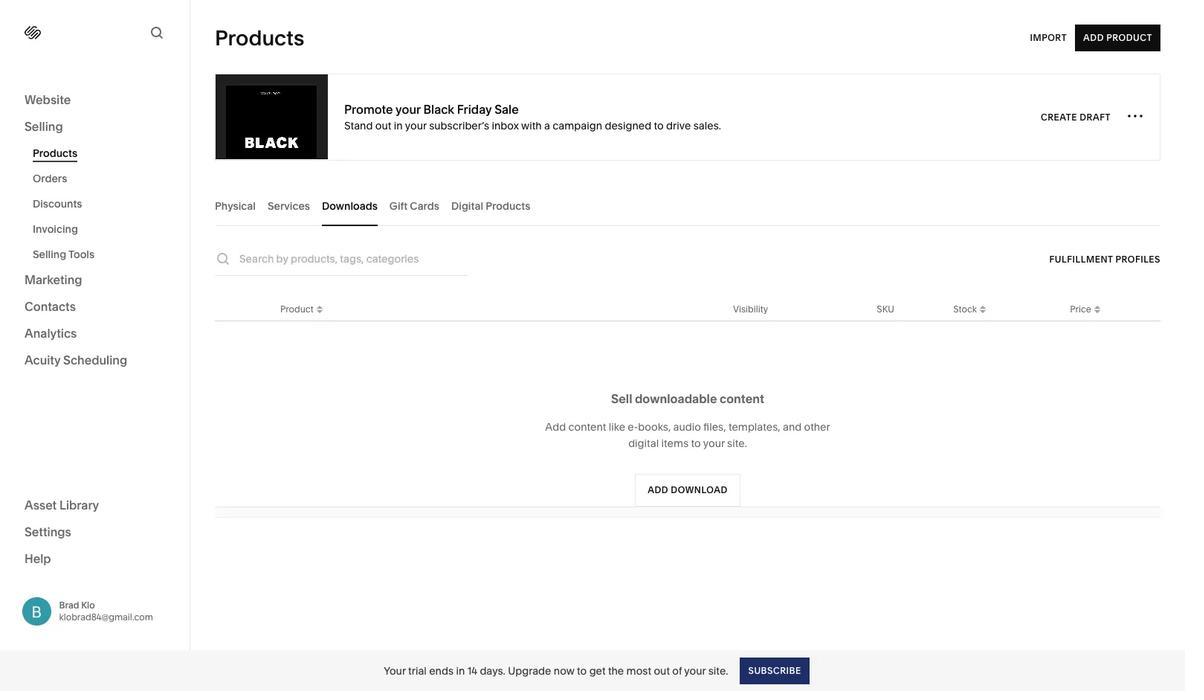 Task type: describe. For each thing, give the bounding box(es) containing it.
other
[[805, 420, 831, 434]]

your inside add content like e-books, audio files, templates, and other digital items to your site.
[[704, 437, 725, 450]]

orders
[[33, 172, 67, 185]]

with
[[522, 119, 542, 132]]

books,
[[639, 420, 671, 434]]

the
[[608, 664, 624, 677]]

stand
[[344, 119, 373, 132]]

files,
[[704, 420, 726, 434]]

add download button
[[635, 474, 741, 507]]

designed
[[605, 119, 652, 132]]

acuity scheduling
[[25, 353, 127, 367]]

create draft
[[1041, 111, 1111, 122]]

sell
[[612, 391, 633, 406]]

your down black
[[405, 119, 427, 132]]

price
[[1071, 303, 1092, 314]]

products inside button
[[486, 199, 531, 212]]

marketing link
[[25, 272, 165, 289]]

friday
[[457, 102, 492, 116]]

site. inside add content like e-books, audio files, templates, and other digital items to your site.
[[728, 437, 748, 450]]

draft
[[1080, 111, 1111, 122]]

1 vertical spatial site.
[[709, 664, 729, 677]]

cards
[[410, 199, 440, 212]]

import
[[1031, 32, 1068, 43]]

acuity scheduling link
[[25, 352, 165, 370]]

get
[[590, 664, 606, 677]]

invoicing link
[[33, 216, 173, 242]]

fulfillment
[[1050, 253, 1114, 264]]

orders link
[[33, 166, 173, 191]]

services
[[268, 199, 310, 212]]

digital products
[[452, 199, 531, 212]]

products link
[[33, 141, 173, 166]]

a
[[545, 119, 550, 132]]

create draft button
[[1041, 104, 1111, 131]]

gift cards button
[[390, 185, 440, 226]]

help
[[25, 551, 51, 566]]

campaign
[[553, 119, 603, 132]]

profiles
[[1116, 253, 1161, 264]]

in inside promote your black friday sale stand out in your subscriber's inbox with a campaign designed to drive sales.
[[394, 119, 403, 132]]

gift
[[390, 199, 408, 212]]

promote
[[344, 102, 393, 116]]

selling for selling tools
[[33, 248, 66, 261]]

Search by products, tags, categories field
[[240, 251, 469, 267]]

klobrad84@gmail.com
[[59, 611, 153, 622]]

drive
[[667, 119, 691, 132]]

now
[[554, 664, 575, 677]]

downloadable
[[635, 391, 718, 406]]

of
[[673, 664, 682, 677]]

add for add content like e-books, audio files, templates, and other digital items to your site.
[[546, 420, 566, 434]]

klo
[[81, 599, 95, 611]]

fulfillment profiles
[[1050, 253, 1161, 264]]

days.
[[480, 664, 506, 677]]

selling tools link
[[33, 242, 173, 267]]

1 horizontal spatial out
[[654, 664, 670, 677]]

settings link
[[25, 523, 165, 541]]

contacts link
[[25, 298, 165, 316]]

inbox
[[492, 119, 519, 132]]

14
[[468, 664, 478, 677]]

add for add product
[[1084, 32, 1105, 43]]

brad klo klobrad84@gmail.com
[[59, 599, 153, 622]]

website link
[[25, 92, 165, 109]]

sell downloadable content
[[612, 391, 765, 406]]

asset library link
[[25, 497, 165, 514]]

digital
[[452, 199, 484, 212]]

add product button
[[1076, 25, 1161, 51]]

services button
[[268, 185, 310, 226]]

sale
[[495, 102, 519, 116]]

visibility
[[734, 303, 769, 314]]



Task type: locate. For each thing, give the bounding box(es) containing it.
fulfillment profiles button
[[1050, 246, 1161, 273]]

site. down templates,
[[728, 437, 748, 450]]

selling inside selling tools link
[[33, 248, 66, 261]]

2 vertical spatial products
[[486, 199, 531, 212]]

products
[[215, 25, 305, 51], [33, 147, 78, 160], [486, 199, 531, 212]]

add download
[[648, 484, 728, 495]]

and
[[783, 420, 802, 434]]

to inside promote your black friday sale stand out in your subscriber's inbox with a campaign designed to drive sales.
[[654, 119, 664, 132]]

selling for selling
[[25, 119, 63, 134]]

templates,
[[729, 420, 781, 434]]

0 horizontal spatial product
[[280, 303, 314, 314]]

marketing
[[25, 272, 82, 287]]

to inside add content like e-books, audio files, templates, and other digital items to your site.
[[691, 437, 701, 450]]

content left like
[[569, 420, 607, 434]]

add left like
[[546, 420, 566, 434]]

selling
[[25, 119, 63, 134], [33, 248, 66, 261]]

tools
[[68, 248, 95, 261]]

1 vertical spatial selling
[[33, 248, 66, 261]]

audio
[[674, 420, 702, 434]]

1 vertical spatial add
[[546, 420, 566, 434]]

2 horizontal spatial to
[[691, 437, 701, 450]]

sku
[[877, 303, 895, 314]]

gift cards
[[390, 199, 440, 212]]

1 horizontal spatial product
[[1107, 32, 1153, 43]]

selling tools
[[33, 248, 95, 261]]

help link
[[25, 550, 51, 566]]

content inside add content like e-books, audio files, templates, and other digital items to your site.
[[569, 420, 607, 434]]

0 horizontal spatial products
[[33, 147, 78, 160]]

1 vertical spatial out
[[654, 664, 670, 677]]

invoicing
[[33, 222, 78, 236]]

upgrade
[[508, 664, 552, 677]]

add for add download
[[648, 484, 669, 495]]

selling down website
[[25, 119, 63, 134]]

downloads button
[[322, 185, 378, 226]]

0 vertical spatial products
[[215, 25, 305, 51]]

digital
[[629, 437, 659, 450]]

1 vertical spatial in
[[456, 664, 465, 677]]

in right stand
[[394, 119, 403, 132]]

e-
[[628, 420, 639, 434]]

out left of
[[654, 664, 670, 677]]

in left 14
[[456, 664, 465, 677]]

subscribe
[[749, 665, 802, 676]]

your trial ends in 14 days. upgrade now to get the most out of your site.
[[384, 664, 729, 677]]

import button
[[1031, 25, 1068, 51]]

promote your black friday sale stand out in your subscriber's inbox with a campaign designed to drive sales.
[[344, 102, 722, 132]]

contacts
[[25, 299, 76, 314]]

items
[[662, 437, 689, 450]]

settings
[[25, 524, 71, 539]]

0 horizontal spatial content
[[569, 420, 607, 434]]

stock
[[954, 303, 978, 314]]

black
[[424, 102, 455, 116]]

content
[[720, 391, 765, 406], [569, 420, 607, 434]]

brad
[[59, 599, 79, 611]]

0 vertical spatial out
[[376, 119, 392, 132]]

product inside button
[[1107, 32, 1153, 43]]

add left download
[[648, 484, 669, 495]]

your
[[384, 664, 406, 677]]

dropdown icon image
[[314, 301, 326, 313], [978, 301, 989, 313], [1092, 301, 1104, 313], [314, 305, 326, 317], [978, 305, 989, 317], [1092, 305, 1104, 317]]

analytics link
[[25, 325, 165, 343]]

in
[[394, 119, 403, 132], [456, 664, 465, 677]]

0 vertical spatial site.
[[728, 437, 748, 450]]

product
[[1107, 32, 1153, 43], [280, 303, 314, 314]]

site.
[[728, 437, 748, 450], [709, 664, 729, 677]]

0 vertical spatial add
[[1084, 32, 1105, 43]]

download
[[671, 484, 728, 495]]

1 horizontal spatial add
[[648, 484, 669, 495]]

your left black
[[396, 102, 421, 116]]

1 horizontal spatial content
[[720, 391, 765, 406]]

selling inside selling link
[[25, 119, 63, 134]]

tab list containing physical
[[215, 185, 1161, 226]]

add product
[[1084, 32, 1153, 43]]

out down promote
[[376, 119, 392, 132]]

digital products button
[[452, 185, 531, 226]]

1 horizontal spatial to
[[654, 119, 664, 132]]

2 horizontal spatial add
[[1084, 32, 1105, 43]]

site. right of
[[709, 664, 729, 677]]

0 vertical spatial product
[[1107, 32, 1153, 43]]

2 vertical spatial add
[[648, 484, 669, 495]]

physical
[[215, 199, 256, 212]]

out inside promote your black friday sale stand out in your subscriber's inbox with a campaign designed to drive sales.
[[376, 119, 392, 132]]

content up templates,
[[720, 391, 765, 406]]

1 vertical spatial content
[[569, 420, 607, 434]]

discounts link
[[33, 191, 173, 216]]

0 vertical spatial in
[[394, 119, 403, 132]]

physical button
[[215, 185, 256, 226]]

out
[[376, 119, 392, 132], [654, 664, 670, 677]]

ends
[[429, 664, 454, 677]]

acuity
[[25, 353, 61, 367]]

scheduling
[[63, 353, 127, 367]]

1 vertical spatial products
[[33, 147, 78, 160]]

create
[[1041, 111, 1078, 122]]

your right of
[[685, 664, 706, 677]]

discounts
[[33, 197, 82, 211]]

tab list
[[215, 185, 1161, 226]]

asset
[[25, 497, 57, 512]]

library
[[59, 497, 99, 512]]

add right import
[[1084, 32, 1105, 43]]

1 horizontal spatial in
[[456, 664, 465, 677]]

2 vertical spatial to
[[577, 664, 587, 677]]

to left get
[[577, 664, 587, 677]]

trial
[[408, 664, 427, 677]]

sales.
[[694, 119, 722, 132]]

selling up marketing
[[33, 248, 66, 261]]

add content like e-books, audio files, templates, and other digital items to your site.
[[546, 420, 831, 450]]

0 horizontal spatial out
[[376, 119, 392, 132]]

1 vertical spatial to
[[691, 437, 701, 450]]

downloads
[[322, 199, 378, 212]]

0 vertical spatial selling
[[25, 119, 63, 134]]

2 horizontal spatial products
[[486, 199, 531, 212]]

website
[[25, 92, 71, 107]]

to
[[654, 119, 664, 132], [691, 437, 701, 450], [577, 664, 587, 677]]

like
[[609, 420, 626, 434]]

1 horizontal spatial products
[[215, 25, 305, 51]]

subscriber's
[[429, 119, 490, 132]]

1 vertical spatial product
[[280, 303, 314, 314]]

0 vertical spatial content
[[720, 391, 765, 406]]

asset library
[[25, 497, 99, 512]]

to left drive
[[654, 119, 664, 132]]

subscribe button
[[741, 657, 810, 684]]

to down audio
[[691, 437, 701, 450]]

most
[[627, 664, 652, 677]]

add inside add content like e-books, audio files, templates, and other digital items to your site.
[[546, 420, 566, 434]]

0 vertical spatial to
[[654, 119, 664, 132]]

your down the files,
[[704, 437, 725, 450]]

0 horizontal spatial in
[[394, 119, 403, 132]]

0 horizontal spatial to
[[577, 664, 587, 677]]

analytics
[[25, 326, 77, 341]]

0 horizontal spatial add
[[546, 420, 566, 434]]

selling link
[[25, 118, 165, 136]]



Task type: vqa. For each thing, say whether or not it's contained in the screenshot.
'Selling'
yes



